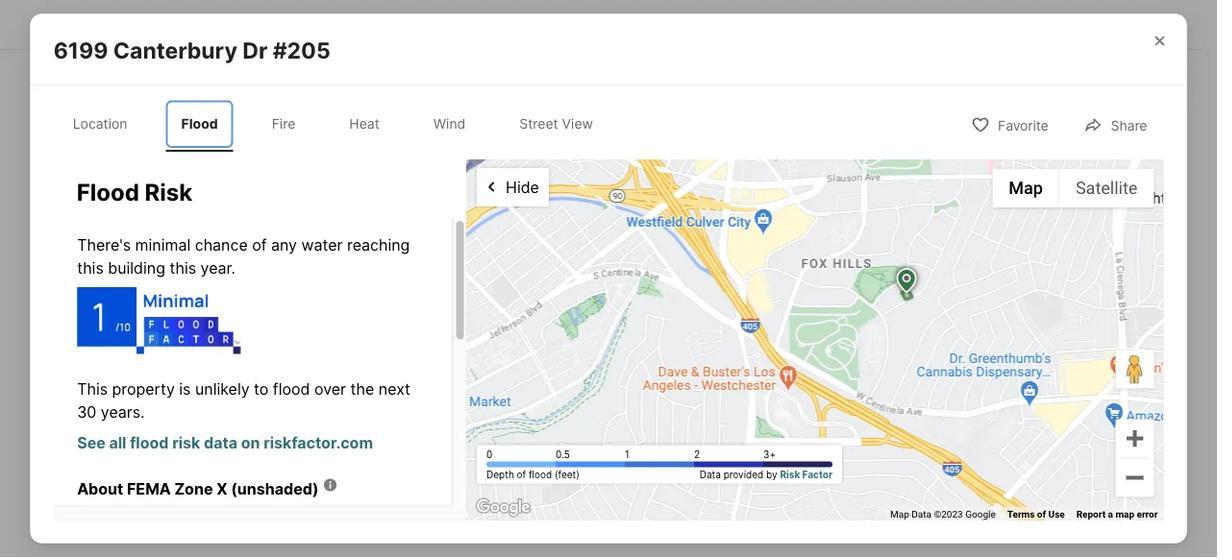 Task type: locate. For each thing, give the bounding box(es) containing it.
1 horizontal spatial map
[[891, 509, 910, 520]]

0 horizontal spatial report
[[699, 333, 728, 345]]

report a map error
[[699, 333, 780, 345], [1077, 509, 1158, 520]]

satellite button for menu bar containing map
[[1060, 169, 1154, 208]]

this left home
[[902, 69, 943, 96]]

2 tab from the left
[[214, 3, 317, 49]]

2 minutes ago link
[[207, 11, 313, 30], [207, 11, 313, 30]]

2 horizontal spatial flood
[[529, 469, 552, 481]]

tour via video chat option
[[956, 211, 1117, 261]]

by
[[767, 469, 778, 481]]

report a map error inside '6199 canterbury dr #205' dialog
[[1077, 509, 1158, 520]]

0 horizontal spatial tour
[[852, 69, 896, 96]]

anytime
[[902, 331, 945, 345]]

years.
[[100, 403, 144, 422]]

1 horizontal spatial tour
[[995, 228, 1020, 242]]

0 horizontal spatial tour
[[856, 228, 882, 242]]

menu bar containing map
[[993, 169, 1154, 208]]

0 vertical spatial tour
[[852, 69, 896, 96]]

factor
[[803, 469, 833, 481]]

of inside there's minimal chance of any water reaching this building this year.
[[252, 236, 266, 254]]

1 horizontal spatial google image
[[472, 496, 535, 521]]

tab list
[[86, 0, 724, 49], [54, 97, 628, 152]]

fema
[[126, 480, 170, 499]]

map region for satellite menu bar
[[0, 0, 970, 372]]

2 up 6199 canterbury dr #205
[[207, 11, 217, 30]]

terms for map data ©2023 google
[[1008, 509, 1035, 520]]

—
[[166, 380, 181, 398]]

1 horizontal spatial satellite button
[[1060, 169, 1154, 208]]

tour for tour via video chat
[[995, 228, 1020, 242]]

oct
[[859, 165, 884, 179], [954, 165, 979, 179], [1049, 165, 1074, 179]]

terms right map data ©2023 google
[[630, 333, 657, 345]]

396-
[[1028, 476, 1066, 495]]

via
[[1023, 228, 1039, 242]]

#
[[644, 11, 654, 30]]

riskfactor.com
[[263, 434, 373, 453]]

1 vertical spatial tab list
[[54, 97, 628, 152]]

tour inside schedule tour button
[[988, 289, 1019, 308]]

0 vertical spatial flood
[[181, 116, 218, 132]]

2 right 1
[[694, 449, 700, 461]]

(503)
[[981, 476, 1025, 495]]

satellite button down 6199 canterbury dr #205
[[163, 85, 257, 124]]

tour for tour in person
[[856, 228, 882, 242]]

map region
[[0, 0, 970, 372], [145, 6, 1181, 558]]

0 horizontal spatial use
[[671, 333, 688, 345]]

oct down 24
[[859, 165, 884, 179]]

0 vertical spatial 2
[[207, 11, 217, 30]]

heat
[[349, 116, 380, 132]]

flood left (feet)
[[529, 469, 552, 481]]

oct inside thursday 26 oct
[[1049, 165, 1074, 179]]

1 vertical spatial google image
[[472, 496, 535, 521]]

data down question on the right bottom of page
[[912, 509, 932, 520]]

flood for flood risk
[[77, 178, 139, 206]]

1 horizontal spatial terms of use link
[[1008, 509, 1065, 520]]

0 vertical spatial terms
[[630, 333, 657, 345]]

satellite menu bar
[[96, 85, 257, 124]]

0 horizontal spatial oct
[[859, 165, 884, 179]]

1 vertical spatial satellite
[[1076, 178, 1138, 199]]

0 horizontal spatial satellite
[[179, 94, 241, 115]]

favorite button
[[955, 105, 1065, 144]]

menu bar
[[993, 169, 1154, 208]]

0 vertical spatial map
[[738, 333, 757, 345]]

report a map error link for map data ©2023 google
[[1077, 509, 1158, 520]]

4 tab from the left
[[461, 3, 615, 49]]

schedule tour button
[[816, 276, 1117, 322]]

oct down 26 in the top right of the page
[[1049, 165, 1074, 179]]

— min · add a commute
[[166, 380, 349, 398]]

this down there's
[[77, 259, 103, 277]]

1 horizontal spatial google
[[966, 509, 996, 520]]

map inside '6199 canterbury dr #205' dialog
[[1116, 509, 1135, 520]]

1 horizontal spatial data
[[535, 333, 554, 345]]

0 vertical spatial satellite button
[[163, 85, 257, 124]]

1 horizontal spatial risk
[[780, 469, 800, 481]]

or
[[956, 365, 978, 383]]

terms of use
[[630, 333, 688, 345], [1008, 509, 1065, 520]]

flood tab
[[166, 101, 233, 148]]

wednesday 25 oct
[[931, 113, 1002, 179]]

risk right by
[[780, 469, 800, 481]]

report for map data ©2023 google
[[699, 333, 728, 345]]

depth
[[487, 469, 514, 481]]

your comments
[[86, 517, 256, 544]]

0 horizontal spatial map
[[738, 333, 757, 345]]

map inside popup button
[[1009, 178, 1043, 199]]

report a map error link for map data ©2023 google
[[699, 333, 780, 345]]

1 vertical spatial data
[[203, 434, 237, 453]]

0 horizontal spatial terms
[[630, 333, 657, 345]]

0 vertical spatial flood
[[273, 380, 310, 399]]

map
[[738, 333, 757, 345], [1116, 509, 1135, 520]]

a
[[731, 333, 736, 345], [266, 380, 275, 398], [868, 476, 877, 495], [1108, 509, 1114, 520]]

report a map error link
[[699, 333, 780, 345], [1077, 509, 1158, 520]]

report a map error left it's
[[699, 333, 780, 345]]

0 vertical spatial report a map error link
[[699, 333, 780, 345]]

#205
[[273, 37, 331, 64]]

terms of use right map data ©2023 google
[[630, 333, 688, 345]]

tour right schedule
[[988, 289, 1019, 308]]

google for map data ©2023 google
[[966, 509, 996, 520]]

offer
[[980, 415, 1016, 433]]

map button
[[993, 169, 1060, 208]]

1 horizontal spatial report a map error
[[1077, 509, 1158, 520]]

2 horizontal spatial oct
[[1049, 165, 1074, 179]]

1 horizontal spatial tour
[[988, 289, 1019, 308]]

1 horizontal spatial satellite
[[1076, 178, 1138, 199]]

ask a question link
[[835, 476, 947, 495]]

1 vertical spatial terms of use link
[[1008, 509, 1065, 520]]

water
[[301, 236, 342, 254]]

terms of use link down (503) 396-4197 link at the bottom right of page
[[1008, 509, 1065, 520]]

report a map error link down the 4197
[[1077, 509, 1158, 520]]

•
[[505, 11, 514, 30]]

1 vertical spatial use
[[1049, 509, 1065, 520]]

terms of use for map data ©2023 google
[[1008, 509, 1065, 520]]

0 vertical spatial map
[[1009, 178, 1043, 199]]

1 tab from the left
[[86, 3, 214, 49]]

satellite down next icon
[[1076, 178, 1138, 199]]

terms inside '6199 canterbury dr #205' dialog
[[1008, 509, 1035, 520]]

0 horizontal spatial satellite button
[[163, 85, 257, 124]]

google
[[588, 333, 618, 345], [966, 509, 996, 520]]

0 vertical spatial terms of use link
[[630, 333, 688, 345]]

next image
[[1094, 131, 1125, 161]]

google image down depth
[[472, 496, 535, 521]]

flood right all
[[130, 434, 168, 453]]

1 vertical spatial google
[[966, 509, 996, 520]]

5 tab from the left
[[615, 3, 708, 49]]

map data ©2023 google
[[891, 509, 996, 520]]

2 inside dialog
[[694, 449, 700, 461]]

1 horizontal spatial this
[[169, 259, 196, 277]]

0 vertical spatial risk
[[145, 178, 193, 206]]

(oct
[[318, 11, 349, 30]]

google inside '6199 canterbury dr #205' dialog
[[966, 509, 996, 520]]

zone
[[174, 480, 212, 499]]

1 vertical spatial map
[[1116, 509, 1135, 520]]

go
[[816, 69, 846, 96]]

0 horizontal spatial terms of use
[[630, 333, 688, 345]]

satellite button inside '6199 canterbury dr #205' dialog
[[1060, 169, 1154, 208]]

provided
[[724, 469, 764, 481]]

0 vertical spatial terms of use
[[630, 333, 688, 345]]

24 oct
[[853, 129, 889, 179]]

0 vertical spatial google image
[[91, 320, 154, 345]]

0 horizontal spatial terms of use link
[[630, 333, 688, 345]]

terms of use link right map data ©2023 google
[[630, 333, 688, 345]]

error
[[759, 333, 780, 345], [1137, 509, 1158, 520]]

0 horizontal spatial 2
[[207, 11, 217, 30]]

1 vertical spatial terms
[[1008, 509, 1035, 520]]

1 vertical spatial satellite button
[[1060, 169, 1154, 208]]

see all flood risk data on riskfactor.com link
[[77, 434, 373, 453]]

add a commute button
[[233, 378, 349, 401]]

1 horizontal spatial error
[[1137, 509, 1158, 520]]

0 horizontal spatial error
[[759, 333, 780, 345]]

redfin checked: 2 minutes ago (oct 24, 2023 at 2:53pm) • source: themls # 23-322283
[[86, 11, 737, 30]]

2 vertical spatial flood
[[529, 469, 552, 481]]

1 horizontal spatial data
[[912, 509, 932, 520]]

risk up minimal at the left of page
[[145, 178, 193, 206]]

0 horizontal spatial flood
[[77, 178, 139, 206]]

satellite button for satellite menu bar
[[163, 85, 257, 124]]

map for map data ©2023 google
[[1116, 509, 1135, 520]]

satellite down 6199 canterbury dr #205
[[179, 94, 241, 115]]

oct down 25
[[954, 165, 979, 179]]

©2023
[[556, 333, 586, 345], [934, 509, 963, 520]]

tab list inside '6199 canterbury dr #205' dialog
[[54, 97, 628, 152]]

list box
[[816, 211, 1117, 261]]

1 horizontal spatial ©2023
[[934, 509, 963, 520]]

data
[[535, 333, 554, 345], [203, 434, 237, 453]]

0 horizontal spatial map
[[514, 333, 533, 345]]

street
[[520, 116, 558, 132]]

report a map error for map data ©2023 google
[[699, 333, 780, 345]]

1 horizontal spatial report
[[1077, 509, 1106, 520]]

1 horizontal spatial terms of use
[[1008, 509, 1065, 520]]

person
[[898, 228, 937, 242]]

tour left via
[[995, 228, 1020, 242]]

1 horizontal spatial terms
[[1008, 509, 1035, 520]]

1 oct from the left
[[859, 165, 884, 179]]

map for map data ©2023 google
[[891, 509, 910, 520]]

tour right the go
[[852, 69, 896, 96]]

2 horizontal spatial map
[[1009, 178, 1043, 199]]

minimal
[[135, 236, 190, 254]]

1 vertical spatial flood
[[130, 434, 168, 453]]

oct inside wednesday 25 oct
[[954, 165, 979, 179]]

3 oct from the left
[[1049, 165, 1074, 179]]

2 tour from the left
[[995, 228, 1020, 242]]

tour left 'in'
[[856, 228, 882, 242]]

0 horizontal spatial google
[[588, 333, 618, 345]]

heat tab
[[334, 101, 395, 148]]

0 horizontal spatial report a map error link
[[699, 333, 780, 345]]

report inside '6199 canterbury dr #205' dialog
[[1077, 509, 1106, 520]]

6199
[[54, 37, 108, 64]]

(503) 396-4197
[[981, 476, 1103, 495]]

0 horizontal spatial data
[[203, 434, 237, 453]]

flood down 6199 canterbury dr #205
[[181, 116, 218, 132]]

minutes
[[220, 11, 282, 30]]

2 oct from the left
[[954, 165, 979, 179]]

0 vertical spatial satellite
[[179, 94, 241, 115]]

0 horizontal spatial report a map error
[[699, 333, 780, 345]]

30
[[77, 403, 96, 422]]

1 horizontal spatial report a map error link
[[1077, 509, 1158, 520]]

flood inside tab
[[181, 116, 218, 132]]

1 vertical spatial error
[[1137, 509, 1158, 520]]

this down minimal at the left of page
[[169, 259, 196, 277]]

this
[[902, 69, 943, 96], [77, 259, 103, 277], [169, 259, 196, 277]]

google image
[[91, 320, 154, 345], [472, 496, 535, 521]]

6199 canterbury dr #205
[[54, 37, 331, 64]]

share
[[1111, 117, 1148, 133]]

tab
[[86, 3, 214, 49], [214, 3, 317, 49], [317, 3, 461, 49], [461, 3, 615, 49], [615, 3, 708, 49]]

1 horizontal spatial 2
[[694, 449, 700, 461]]

4197
[[1066, 476, 1103, 495]]

1 vertical spatial map
[[514, 333, 533, 345]]

1 horizontal spatial oct
[[954, 165, 979, 179]]

data inside '6199 canterbury dr #205' dialog
[[203, 434, 237, 453]]

1 horizontal spatial flood
[[181, 116, 218, 132]]

1 vertical spatial ©2023
[[934, 509, 963, 520]]

terms of use link for map data ©2023 google
[[1008, 509, 1065, 520]]

0 horizontal spatial data
[[700, 469, 721, 481]]

report a map error down the 4197
[[1077, 509, 1158, 520]]

use inside '6199 canterbury dr #205' dialog
[[1049, 509, 1065, 520]]

None button
[[828, 101, 915, 191], [923, 102, 1010, 190], [1018, 102, 1106, 190], [828, 101, 915, 191], [923, 102, 1010, 190], [1018, 102, 1106, 190]]

1 vertical spatial terms of use
[[1008, 509, 1065, 520]]

error inside '6199 canterbury dr #205' dialog
[[1137, 509, 1158, 520]]

1 vertical spatial risk
[[780, 469, 800, 481]]

list box containing tour in person
[[816, 211, 1117, 261]]

terms down (503)
[[1008, 509, 1035, 520]]

1 vertical spatial data
[[912, 509, 932, 520]]

satellite inside satellite menu bar
[[179, 94, 241, 115]]

0 horizontal spatial ©2023
[[556, 333, 586, 345]]

0 horizontal spatial google image
[[91, 320, 154, 345]]

1 vertical spatial report a map error link
[[1077, 509, 1158, 520]]

data left provided
[[700, 469, 721, 481]]

terms for map data ©2023 google
[[630, 333, 657, 345]]

terms of use down (503) 396-4197 link at the bottom right of page
[[1008, 509, 1065, 520]]

1 tour from the left
[[856, 228, 882, 242]]

0 horizontal spatial flood
[[130, 434, 168, 453]]

terms of use link for map data ©2023 google
[[630, 333, 688, 345]]

1 vertical spatial 2
[[694, 449, 700, 461]]

0 vertical spatial data
[[700, 469, 721, 481]]

fire
[[272, 116, 296, 132]]

2 vertical spatial map
[[891, 509, 910, 520]]

tour
[[856, 228, 882, 242], [995, 228, 1020, 242]]

1 vertical spatial report a map error
[[1077, 509, 1158, 520]]

©2023 inside '6199 canterbury dr #205' dialog
[[934, 509, 963, 520]]

0 vertical spatial error
[[759, 333, 780, 345]]

google image up property
[[91, 320, 154, 345]]

1 horizontal spatial flood
[[273, 380, 310, 399]]

(503) 396-4197 link
[[981, 476, 1103, 495]]

google for map data ©2023 google
[[588, 333, 618, 345]]

tab list containing location
[[54, 97, 628, 152]]

street view
[[520, 116, 593, 132]]

0 vertical spatial google
[[588, 333, 618, 345]]

data provided by risk factor
[[700, 469, 833, 481]]

terms of use inside '6199 canterbury dr #205' dialog
[[1008, 509, 1065, 520]]

©2023 for data
[[934, 509, 963, 520]]

0 vertical spatial report a map error
[[699, 333, 780, 345]]

flood
[[181, 116, 218, 132], [77, 178, 139, 206]]

0 vertical spatial use
[[671, 333, 688, 345]]

canterbury
[[113, 37, 237, 64]]

26
[[1044, 129, 1080, 163]]

satellite button down next icon
[[1060, 169, 1154, 208]]

1 vertical spatial report
[[1077, 509, 1106, 520]]

flood for flood
[[181, 116, 218, 132]]

error for map data ©2023 google
[[759, 333, 780, 345]]

0 vertical spatial ©2023
[[556, 333, 586, 345]]

1 vertical spatial tour
[[988, 289, 1019, 308]]

flood right to
[[273, 380, 310, 399]]

oct inside 24 oct
[[859, 165, 884, 179]]

flood up there's
[[77, 178, 139, 206]]

tour
[[852, 69, 896, 96], [988, 289, 1019, 308]]

0 vertical spatial report
[[699, 333, 728, 345]]

report a map error link left it's
[[699, 333, 780, 345]]

1 horizontal spatial use
[[1049, 509, 1065, 520]]



Task type: vqa. For each thing, say whether or not it's contained in the screenshot.
the top the minutes
no



Task type: describe. For each thing, give the bounding box(es) containing it.
thursday
[[1031, 113, 1093, 127]]

commute
[[279, 380, 349, 398]]

street view tab
[[504, 101, 609, 148]]

is
[[179, 380, 190, 399]]

question
[[880, 476, 947, 495]]

schedule tour
[[915, 289, 1019, 308]]

0 horizontal spatial this
[[77, 259, 103, 277]]

about fema zone x (unshaded)
[[77, 480, 318, 499]]

location tab
[[57, 101, 143, 148]]

hide
[[506, 178, 539, 197]]

tour for go
[[852, 69, 896, 96]]

ask
[[835, 476, 864, 495]]

flood risk
[[77, 178, 193, 206]]

24,
[[353, 11, 376, 30]]

next
[[378, 380, 410, 399]]

6199 canterbury dr #205 element
[[54, 14, 354, 65]]

·
[[220, 380, 225, 398]]

map region for menu bar containing map
[[145, 6, 1181, 558]]

go tour this home
[[816, 69, 1009, 96]]

23-
[[654, 11, 680, 30]]

see all flood risk data on riskfactor.com
[[77, 434, 373, 453]]

ago
[[285, 11, 313, 30]]

menu bar inside '6199 canterbury dr #205' dialog
[[993, 169, 1154, 208]]

map for map data ©2023 google
[[514, 333, 533, 345]]

terms of use for map data ©2023 google
[[630, 333, 688, 345]]

map for map
[[1009, 178, 1043, 199]]

there's
[[77, 236, 130, 254]]

themls
[[580, 11, 640, 30]]

use for map data ©2023 google
[[1049, 509, 1065, 520]]

comments
[[141, 517, 256, 544]]

error for map data ©2023 google
[[1137, 509, 1158, 520]]

map data ©2023 google
[[514, 333, 618, 345]]

depth of flood (feet)
[[487, 469, 580, 481]]

ask a question
[[835, 476, 947, 495]]

report a map error for map data ©2023 google
[[1077, 509, 1158, 520]]

2023
[[380, 11, 418, 30]]

chat
[[1075, 228, 1099, 242]]

an
[[958, 415, 976, 433]]

25
[[949, 129, 984, 163]]

your
[[86, 517, 136, 544]]

to
[[254, 380, 268, 399]]

checked:
[[137, 11, 203, 30]]

video
[[1042, 228, 1072, 242]]

favorite
[[998, 117, 1049, 133]]

oct for 26
[[1049, 165, 1074, 179]]

at
[[423, 11, 437, 30]]

flood for see all flood risk data on riskfactor.com
[[130, 434, 168, 453]]

0 vertical spatial tab list
[[86, 0, 724, 49]]

fire tab
[[256, 101, 311, 148]]

redfin
[[86, 11, 133, 30]]

on
[[241, 434, 260, 453]]

risk factor link
[[780, 469, 833, 481]]

google image inside '6199 canterbury dr #205' dialog
[[472, 496, 535, 521]]

reaching
[[347, 236, 410, 254]]

3 tab from the left
[[317, 3, 461, 49]]

x
[[216, 480, 227, 499]]

(unshaded)
[[231, 480, 318, 499]]

satellite inside '6199 canterbury dr #205' dialog
[[1076, 178, 1138, 199]]

location
[[73, 116, 127, 132]]

home
[[948, 69, 1009, 96]]

unlikely
[[195, 380, 249, 399]]

wednesday
[[931, 113, 1002, 127]]

tour for schedule
[[988, 289, 1019, 308]]

hide button
[[477, 168, 549, 207]]

year.
[[200, 259, 235, 277]]

flood inside this property is unlikely to flood over the next 30 years.
[[273, 380, 310, 399]]

thursday 26 oct
[[1031, 113, 1093, 179]]

0 vertical spatial data
[[535, 333, 554, 345]]

start an offer
[[917, 415, 1016, 433]]

start
[[917, 415, 955, 433]]

tour in person
[[856, 228, 937, 242]]

use for map data ©2023 google
[[671, 333, 688, 345]]

this property is unlikely to flood over the next 30 years.
[[77, 380, 410, 422]]

oct for 25
[[954, 165, 979, 179]]

a inside dialog
[[1108, 509, 1114, 520]]

0 horizontal spatial risk
[[145, 178, 193, 206]]

there's minimal chance of any water reaching this building this year.
[[77, 236, 410, 277]]

3+
[[764, 449, 776, 461]]

1
[[625, 449, 630, 461]]

source:
[[517, 11, 572, 30]]

free,
[[835, 331, 860, 345]]

the
[[350, 380, 374, 399]]

all
[[109, 434, 126, 453]]

building
[[107, 259, 165, 277]]

over
[[314, 380, 346, 399]]

see
[[77, 434, 105, 453]]

wind tab
[[418, 101, 481, 148]]

it's free, cancel anytime
[[816, 331, 945, 345]]

24
[[853, 129, 889, 163]]

map for map data ©2023 google
[[738, 333, 757, 345]]

tour in person option
[[816, 211, 956, 261]]

tour via video chat
[[995, 228, 1099, 242]]

schedule
[[915, 289, 984, 308]]

this
[[77, 380, 107, 399]]

(feet)
[[555, 469, 580, 481]]

add
[[233, 380, 263, 398]]

2 horizontal spatial this
[[902, 69, 943, 96]]

2:53pm)
[[441, 11, 502, 30]]

in
[[885, 228, 895, 242]]

6199 canterbury dr #205 dialog
[[30, 6, 1187, 558]]

min
[[185, 380, 213, 398]]

©2023 for data
[[556, 333, 586, 345]]

any
[[271, 236, 297, 254]]

flood for depth of flood (feet)
[[529, 469, 552, 481]]

dr
[[243, 37, 268, 64]]

report for map data ©2023 google
[[1077, 509, 1106, 520]]



